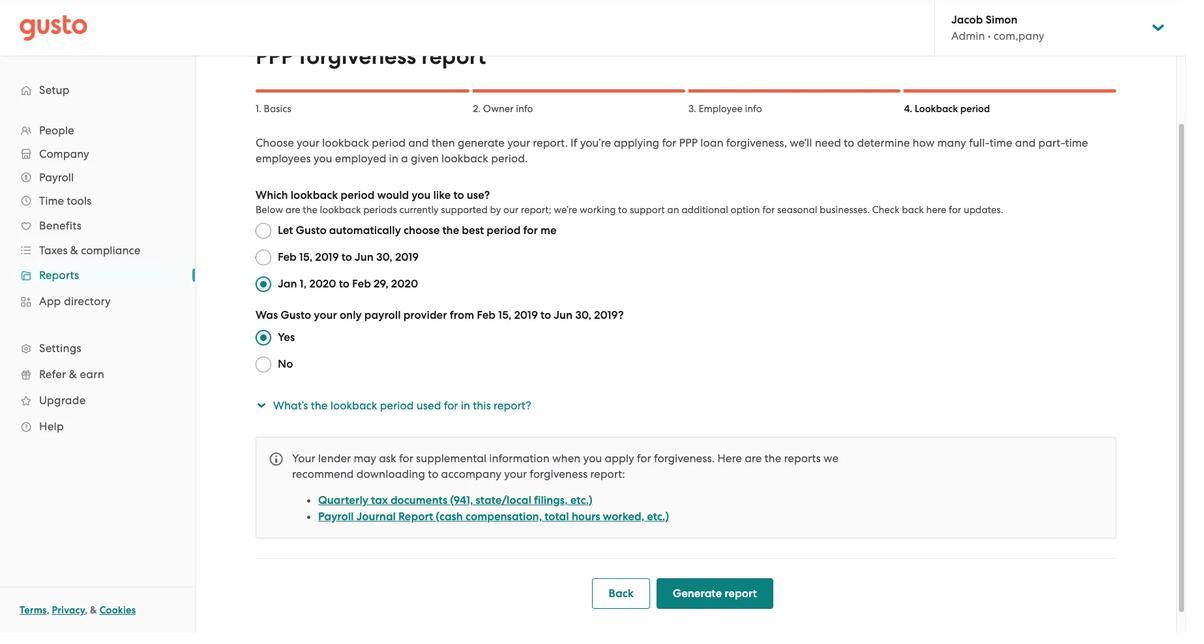 Task type: locate. For each thing, give the bounding box(es) containing it.
0 vertical spatial forgiveness
[[299, 43, 416, 70]]

used
[[417, 399, 441, 412]]

0 vertical spatial payroll
[[39, 171, 74, 184]]

report inside button
[[725, 587, 757, 601]]

lookback up the may
[[331, 399, 377, 412]]

we
[[824, 452, 839, 465]]

2 horizontal spatial feb
[[477, 309, 496, 322]]

info right employee
[[745, 103, 763, 115]]

15, up 1,
[[299, 251, 313, 264]]

lookback right 'which'
[[291, 189, 338, 202]]

full-
[[970, 136, 990, 149]]

period inside tab
[[380, 399, 414, 412]]

forgiveness inside 'your lender may ask for supplemental information when you apply for forgiveness. here are the reports we recommend downloading to accompany your forgiveness report:'
[[530, 468, 588, 481]]

to up jan 1, 2020 to feb 29, 2020
[[342, 251, 352, 264]]

basics
[[264, 103, 292, 115]]

1 horizontal spatial in
[[461, 399, 470, 412]]

generate
[[673, 587, 722, 601]]

Jan 1, 2020 to Feb 29, 2020 radio
[[256, 277, 271, 292]]

jun
[[355, 251, 374, 264], [554, 309, 573, 322]]

0 vertical spatial 30,
[[376, 251, 393, 264]]

for right used
[[444, 399, 458, 412]]

and left part-
[[1016, 136, 1036, 149]]

info right owner
[[516, 103, 533, 115]]

earn
[[80, 368, 104, 381]]

for right apply
[[637, 452, 652, 465]]

report;
[[521, 204, 552, 216]]

payroll down quarterly on the left bottom
[[318, 510, 354, 524]]

2 horizontal spatial you
[[584, 452, 602, 465]]

what's the lookback period used for in this report? tab
[[253, 390, 1117, 421]]

quarterly tax documents (941, state/local filings, etc.) link
[[318, 494, 593, 508]]

30, up 29,
[[376, 251, 393, 264]]

determine
[[858, 136, 910, 149]]

period
[[961, 103, 991, 115], [372, 136, 406, 149], [341, 189, 375, 202], [487, 224, 521, 237], [380, 399, 414, 412]]

1 horizontal spatial report
[[725, 587, 757, 601]]

1 vertical spatial ppp
[[679, 136, 698, 149]]

benefits link
[[13, 214, 182, 237]]

for right "applying"
[[662, 136, 677, 149]]

info for employee info
[[745, 103, 763, 115]]

1 horizontal spatial you
[[412, 189, 431, 202]]

2020 right 29,
[[391, 277, 418, 291]]

0 horizontal spatial ppp
[[256, 43, 294, 70]]

2020 right 1,
[[309, 277, 336, 291]]

0 vertical spatial report
[[422, 43, 486, 70]]

your down 'information'
[[505, 468, 527, 481]]

1 and from the left
[[409, 136, 429, 149]]

payroll
[[39, 171, 74, 184], [318, 510, 354, 524]]

total
[[545, 510, 569, 524]]

1 , from the left
[[47, 605, 49, 617]]

1 vertical spatial forgiveness
[[530, 468, 588, 481]]

0 horizontal spatial info
[[516, 103, 533, 115]]

period up a
[[372, 136, 406, 149]]

0 horizontal spatial time
[[990, 136, 1013, 149]]

& right taxes
[[70, 244, 78, 257]]

app
[[39, 295, 61, 308]]

terms link
[[20, 605, 47, 617]]

1 horizontal spatial ,
[[85, 605, 88, 617]]

0 horizontal spatial and
[[409, 136, 429, 149]]

2 vertical spatial you
[[584, 452, 602, 465]]

& inside dropdown button
[[70, 244, 78, 257]]

the left reports
[[765, 452, 782, 465]]

refer & earn link
[[13, 363, 182, 386]]

2019 up jan 1, 2020 to feb 29, 2020
[[315, 251, 339, 264]]

1 horizontal spatial feb
[[352, 277, 371, 291]]

2 time from the left
[[1066, 136, 1089, 149]]

1 horizontal spatial are
[[745, 452, 762, 465]]

compliance
[[81, 244, 141, 257]]

& left earn
[[69, 368, 77, 381]]

15, right from
[[499, 309, 512, 322]]

1 horizontal spatial and
[[1016, 136, 1036, 149]]

2019 down let gusto automatically choose the best period for me at top
[[395, 251, 419, 264]]

directory
[[64, 295, 111, 308]]

many
[[938, 136, 967, 149]]

refer
[[39, 368, 66, 381]]

worked,
[[603, 510, 645, 524]]

0 horizontal spatial 2019
[[315, 251, 339, 264]]

ppp
[[256, 43, 294, 70], [679, 136, 698, 149]]

info for owner info
[[516, 103, 533, 115]]

No radio
[[256, 357, 271, 373]]

report:
[[591, 468, 625, 481]]

the left best
[[443, 224, 460, 237]]

2019
[[315, 251, 339, 264], [395, 251, 419, 264], [514, 309, 538, 322]]

1 horizontal spatial forgiveness
[[530, 468, 588, 481]]

you up report:
[[584, 452, 602, 465]]

Let Gusto automatically choose the best period for me radio
[[256, 223, 271, 239]]

period inside choose your lookback period and then generate your report. if you're applying for ppp loan forgiveness, we'll need to determine how many full-time and part-time employees you employed in a given lookback period.
[[372, 136, 406, 149]]

for right here
[[949, 204, 962, 216]]

alert containing quarterly tax documents (941, state/local filings, etc.)
[[256, 437, 1117, 539]]

0 vertical spatial ppp
[[256, 43, 294, 70]]

1 horizontal spatial time
[[1066, 136, 1089, 149]]

payroll up time
[[39, 171, 74, 184]]

from
[[450, 309, 474, 322]]

ppp up basics
[[256, 43, 294, 70]]

payroll
[[365, 309, 401, 322]]

1 horizontal spatial payroll
[[318, 510, 354, 524]]

to down feb 15, 2019 to jun 30, 2019
[[339, 277, 350, 291]]

feb right from
[[477, 309, 496, 322]]

you left the employed
[[314, 152, 333, 165]]

feb left 29,
[[352, 277, 371, 291]]

jun left 2019?
[[554, 309, 573, 322]]

period inside which lookback period would you like to use? below are the lookback periods currently supported by our report; we're working to support an additional option for seasonal businesses. check back here for updates.
[[341, 189, 375, 202]]

settings link
[[13, 337, 182, 360]]

which
[[256, 189, 288, 202]]

the right what's
[[311, 399, 328, 412]]

0 vertical spatial gusto
[[296, 224, 327, 237]]

to left support
[[619, 204, 628, 216]]

& for compliance
[[70, 244, 78, 257]]

currently
[[400, 204, 439, 216]]

list
[[0, 119, 195, 440]]

additional
[[682, 204, 729, 216]]

0 horizontal spatial 2020
[[309, 277, 336, 291]]

1 horizontal spatial info
[[745, 103, 763, 115]]

etc.) right "worked,"
[[647, 510, 669, 524]]

your lender may ask for supplemental information when you apply for forgiveness. here are the reports we recommend downloading to accompany your forgiveness report:
[[292, 452, 839, 481]]

0 vertical spatial are
[[286, 204, 301, 216]]

supplemental
[[416, 452, 487, 465]]

was gusto your only payroll provider from feb 15, 2019 to jun 30, 2019?
[[256, 309, 624, 322]]

for inside choose your lookback period and then generate your report. if you're applying for ppp loan forgiveness, we'll need to determine how many full-time and part-time employees you employed in a given lookback period.
[[662, 136, 677, 149]]

0 horizontal spatial ,
[[47, 605, 49, 617]]

0 horizontal spatial forgiveness
[[299, 43, 416, 70]]

period up periods
[[341, 189, 375, 202]]

you up the currently
[[412, 189, 431, 202]]

1 horizontal spatial etc.)
[[647, 510, 669, 524]]

part-
[[1039, 136, 1066, 149]]

to down the supplemental
[[428, 468, 439, 481]]

to
[[844, 136, 855, 149], [454, 189, 464, 202], [619, 204, 628, 216], [342, 251, 352, 264], [339, 277, 350, 291], [541, 309, 552, 322], [428, 468, 439, 481]]

0 horizontal spatial payroll
[[39, 171, 74, 184]]

updates.
[[964, 204, 1004, 216]]

ppp left loan
[[679, 136, 698, 149]]

0 horizontal spatial report
[[422, 43, 486, 70]]

then
[[432, 136, 455, 149]]

supported
[[441, 204, 488, 216]]

2020
[[309, 277, 336, 291], [391, 277, 418, 291]]

list containing people
[[0, 119, 195, 440]]

jan 1, 2020 to feb 29, 2020
[[278, 277, 418, 291]]

best
[[462, 224, 484, 237]]

0 horizontal spatial you
[[314, 152, 333, 165]]

company
[[39, 147, 89, 161]]

1 horizontal spatial 2020
[[391, 277, 418, 291]]

report?
[[494, 399, 532, 412]]

report
[[422, 43, 486, 70], [725, 587, 757, 601]]

1 info from the left
[[516, 103, 533, 115]]

choose
[[256, 136, 294, 149]]

back button
[[593, 579, 650, 609]]

we're
[[554, 204, 578, 216]]

for right option
[[763, 204, 775, 216]]

lender
[[318, 452, 351, 465]]

Feb 15, 2019 to Jun 30, 2019 radio
[[256, 250, 271, 266]]

2 info from the left
[[745, 103, 763, 115]]

1 vertical spatial gusto
[[281, 309, 311, 322]]

compensation,
[[466, 510, 542, 524]]

let
[[278, 224, 293, 237]]

the right the below
[[303, 204, 318, 216]]

for left me
[[524, 224, 538, 237]]

in inside tab
[[461, 399, 470, 412]]

0 vertical spatial jun
[[355, 251, 374, 264]]

1 vertical spatial feb
[[352, 277, 371, 291]]

2019 right from
[[514, 309, 538, 322]]

0 vertical spatial etc.)
[[571, 494, 593, 508]]

1 horizontal spatial ppp
[[679, 136, 698, 149]]

seasonal
[[778, 204, 818, 216]]

arrow right image
[[253, 400, 269, 411]]

time
[[990, 136, 1013, 149], [1066, 136, 1089, 149]]

, left cookies
[[85, 605, 88, 617]]

0 horizontal spatial in
[[389, 152, 399, 165]]

gusto
[[296, 224, 327, 237], [281, 309, 311, 322]]

payroll button
[[13, 166, 182, 189]]

gusto up yes
[[281, 309, 311, 322]]

no
[[278, 358, 293, 371]]

1 vertical spatial in
[[461, 399, 470, 412]]

simon
[[986, 13, 1018, 27]]

by
[[490, 204, 501, 216]]

lookback
[[322, 136, 369, 149], [442, 152, 489, 165], [291, 189, 338, 202], [320, 204, 361, 216], [331, 399, 377, 412]]

jun down automatically
[[355, 251, 374, 264]]

and up given
[[409, 136, 429, 149]]

are right here
[[745, 452, 762, 465]]

in left a
[[389, 152, 399, 165]]

& left cookies
[[90, 605, 97, 617]]

0 vertical spatial you
[[314, 152, 333, 165]]

the inside tab
[[311, 399, 328, 412]]

employee
[[699, 103, 743, 115]]

1 vertical spatial you
[[412, 189, 431, 202]]

, left privacy link
[[47, 605, 49, 617]]

ask
[[379, 452, 397, 465]]

to right the need
[[844, 136, 855, 149]]

accompany
[[441, 468, 502, 481]]

1 vertical spatial report
[[725, 587, 757, 601]]

documents
[[391, 494, 448, 508]]

1 vertical spatial are
[[745, 452, 762, 465]]

1 vertical spatial 30,
[[576, 309, 592, 322]]

1 horizontal spatial 15,
[[499, 309, 512, 322]]

people button
[[13, 119, 182, 142]]

2 2020 from the left
[[391, 277, 418, 291]]

0 vertical spatial in
[[389, 152, 399, 165]]

(cash
[[436, 510, 463, 524]]

1 vertical spatial &
[[69, 368, 77, 381]]

2 horizontal spatial 2019
[[514, 309, 538, 322]]

1 vertical spatial jun
[[554, 309, 573, 322]]

in left the this
[[461, 399, 470, 412]]

1 horizontal spatial jun
[[554, 309, 573, 322]]

terms
[[20, 605, 47, 617]]

are up let
[[286, 204, 301, 216]]

payroll inside dropdown button
[[39, 171, 74, 184]]

provider
[[404, 309, 447, 322]]

taxes & compliance
[[39, 244, 141, 257]]

period left used
[[380, 399, 414, 412]]

0 vertical spatial 15,
[[299, 251, 313, 264]]

etc.)
[[571, 494, 593, 508], [647, 510, 669, 524]]

app directory link
[[13, 290, 182, 313]]

your up period.
[[508, 136, 531, 149]]

0 horizontal spatial 30,
[[376, 251, 393, 264]]

alert
[[256, 437, 1117, 539]]

feb right feb 15, 2019 to jun 30, 2019 option
[[278, 251, 297, 264]]

lookback down generate
[[442, 152, 489, 165]]

are
[[286, 204, 301, 216], [745, 452, 762, 465]]

etc.) up hours
[[571, 494, 593, 508]]

gusto right let
[[296, 224, 327, 237]]

info
[[516, 103, 533, 115], [745, 103, 763, 115]]

0 horizontal spatial etc.)
[[571, 494, 593, 508]]

feb
[[278, 251, 297, 264], [352, 277, 371, 291], [477, 309, 496, 322]]

0 horizontal spatial are
[[286, 204, 301, 216]]

1 vertical spatial payroll
[[318, 510, 354, 524]]

30, left 2019?
[[576, 309, 592, 322]]

0 vertical spatial feb
[[278, 251, 297, 264]]

0 vertical spatial &
[[70, 244, 78, 257]]

only
[[340, 309, 362, 322]]

admin
[[952, 29, 986, 42]]



Task type: vqa. For each thing, say whether or not it's contained in the screenshot.
topmost company's
no



Task type: describe. For each thing, give the bounding box(es) containing it.
you inside choose your lookback period and then generate your report. if you're applying for ppp loan forgiveness, we'll need to determine how many full-time and part-time employees you employed in a given lookback period.
[[314, 152, 333, 165]]

loan
[[701, 136, 724, 149]]

here
[[927, 204, 947, 216]]

when
[[553, 452, 581, 465]]

jan
[[278, 277, 297, 291]]

generate report button
[[657, 579, 774, 609]]

to left 2019?
[[541, 309, 552, 322]]

period down our
[[487, 224, 521, 237]]

applying
[[614, 136, 660, 149]]

& for earn
[[69, 368, 77, 381]]

cookies button
[[100, 603, 136, 619]]

employees
[[256, 152, 311, 165]]

which lookback period would you like to use? below are the lookback periods currently supported by our report; we're working to support an additional option for seasonal businesses. check back here for updates.
[[256, 189, 1004, 216]]

if
[[571, 136, 578, 149]]

to inside 'your lender may ask for supplemental information when you apply for forgiveness. here are the reports we recommend downloading to accompany your forgiveness report:'
[[428, 468, 439, 481]]

the inside which lookback period would you like to use? below are the lookback periods currently supported by our report; we're working to support an additional option for seasonal businesses. check back here for updates.
[[303, 204, 318, 216]]

are inside which lookback period would you like to use? below are the lookback periods currently supported by our report; we're working to support an additional option for seasonal businesses. check back here for updates.
[[286, 204, 301, 216]]

ppp inside choose your lookback period and then generate your report. if you're applying for ppp loan forgiveness, we'll need to determine how many full-time and part-time employees you employed in a given lookback period.
[[679, 136, 698, 149]]

periods
[[364, 204, 397, 216]]

report
[[399, 510, 433, 524]]

reports
[[39, 269, 79, 282]]

period.
[[491, 152, 528, 165]]

2 vertical spatial &
[[90, 605, 97, 617]]

journal
[[357, 510, 396, 524]]

support
[[630, 204, 665, 216]]

automatically
[[329, 224, 401, 237]]

use?
[[467, 189, 490, 202]]

are inside 'your lender may ask for supplemental information when you apply for forgiveness. here are the reports we recommend downloading to accompany your forgiveness report:'
[[745, 452, 762, 465]]

0 horizontal spatial jun
[[355, 251, 374, 264]]

state/local
[[476, 494, 532, 508]]

1 vertical spatial etc.)
[[647, 510, 669, 524]]

reports link
[[13, 264, 182, 287]]

to up supported
[[454, 189, 464, 202]]

your inside 'your lender may ask for supplemental information when you apply for forgiveness. here are the reports we recommend downloading to accompany your forgiveness report:'
[[505, 468, 527, 481]]

2 vertical spatial feb
[[477, 309, 496, 322]]

quarterly tax documents (941, state/local filings, etc.) payroll journal report (cash compensation, total hours worked, etc.)
[[318, 494, 669, 524]]

tools
[[67, 194, 91, 207]]

gusto for was
[[281, 309, 311, 322]]

lookback inside tab
[[331, 399, 377, 412]]

let gusto automatically choose the best period for me
[[278, 224, 557, 237]]

would
[[377, 189, 409, 202]]

information
[[490, 452, 550, 465]]

your left only
[[314, 309, 337, 322]]

2 and from the left
[[1016, 136, 1036, 149]]

you inside which lookback period would you like to use? below are the lookback periods currently supported by our report; we're working to support an additional option for seasonal businesses. check back here for updates.
[[412, 189, 431, 202]]

lookback up the employed
[[322, 136, 369, 149]]

taxes
[[39, 244, 68, 257]]

period up full-
[[961, 103, 991, 115]]

need
[[815, 136, 842, 149]]

lookback up automatically
[[320, 204, 361, 216]]

working
[[580, 204, 616, 216]]

given
[[411, 152, 439, 165]]

home image
[[20, 15, 87, 41]]

jacob
[[952, 13, 983, 27]]

the inside 'your lender may ask for supplemental information when you apply for forgiveness. here are the reports we recommend downloading to accompany your forgiveness report:'
[[765, 452, 782, 465]]

back
[[609, 587, 634, 601]]

option
[[731, 204, 760, 216]]

lookback period
[[915, 103, 991, 115]]

an
[[668, 204, 680, 216]]

0 horizontal spatial 15,
[[299, 251, 313, 264]]

your up employees
[[297, 136, 320, 149]]

upgrade
[[39, 394, 86, 407]]

choose
[[404, 224, 440, 237]]

forgiveness,
[[727, 136, 787, 149]]

app directory
[[39, 295, 111, 308]]

our
[[504, 204, 519, 216]]

terms , privacy , & cookies
[[20, 605, 136, 617]]

back
[[903, 204, 924, 216]]

payroll inside the quarterly tax documents (941, state/local filings, etc.) payroll journal report (cash compensation, total hours worked, etc.)
[[318, 510, 354, 524]]

•
[[988, 29, 991, 42]]

your
[[292, 452, 316, 465]]

we'll
[[790, 136, 813, 149]]

like
[[434, 189, 451, 202]]

benefits
[[39, 219, 82, 232]]

payroll journal report (cash compensation, total hours worked, etc.) link
[[318, 510, 669, 524]]

gusto navigation element
[[0, 56, 195, 461]]

quarterly
[[318, 494, 369, 508]]

Yes radio
[[256, 330, 271, 346]]

ppp forgiveness report
[[256, 43, 486, 70]]

setup link
[[13, 78, 182, 102]]

forgiveness.
[[654, 452, 715, 465]]

privacy
[[52, 605, 85, 617]]

for inside tab
[[444, 399, 458, 412]]

29,
[[374, 277, 389, 291]]

help link
[[13, 415, 182, 438]]

feb 15, 2019 to jun 30, 2019
[[278, 251, 419, 264]]

gusto for let
[[296, 224, 327, 237]]

1 2020 from the left
[[309, 277, 336, 291]]

1 horizontal spatial 2019
[[395, 251, 419, 264]]

to inside choose your lookback period and then generate your report. if you're applying for ppp loan forgiveness, we'll need to determine how many full-time and part-time employees you employed in a given lookback period.
[[844, 136, 855, 149]]

people
[[39, 124, 74, 137]]

1 horizontal spatial 30,
[[576, 309, 592, 322]]

tax
[[371, 494, 388, 508]]

was
[[256, 309, 278, 322]]

(941,
[[450, 494, 473, 508]]

choose your lookback period and then generate your report. if you're applying for ppp loan forgiveness, we'll need to determine how many full-time and part-time employees you employed in a given lookback period.
[[256, 136, 1089, 165]]

1 vertical spatial 15,
[[499, 309, 512, 322]]

owner info
[[483, 103, 533, 115]]

privacy link
[[52, 605, 85, 617]]

time tools
[[39, 194, 91, 207]]

me
[[541, 224, 557, 237]]

2 , from the left
[[85, 605, 88, 617]]

0 horizontal spatial feb
[[278, 251, 297, 264]]

refer & earn
[[39, 368, 104, 381]]

lookback
[[915, 103, 959, 115]]

1 time from the left
[[990, 136, 1013, 149]]

for right ask
[[399, 452, 414, 465]]

generate report
[[673, 587, 757, 601]]

upgrade link
[[13, 389, 182, 412]]

you inside 'your lender may ask for supplemental information when you apply for forgiveness. here are the reports we recommend downloading to accompany your forgiveness report:'
[[584, 452, 602, 465]]

here
[[718, 452, 742, 465]]

report.
[[533, 136, 568, 149]]

what's
[[273, 399, 308, 412]]

setup
[[39, 84, 70, 97]]

in inside choose your lookback period and then generate your report. if you're applying for ppp loan forgiveness, we'll need to determine how many full-time and part-time employees you employed in a given lookback period.
[[389, 152, 399, 165]]

employed
[[335, 152, 387, 165]]



